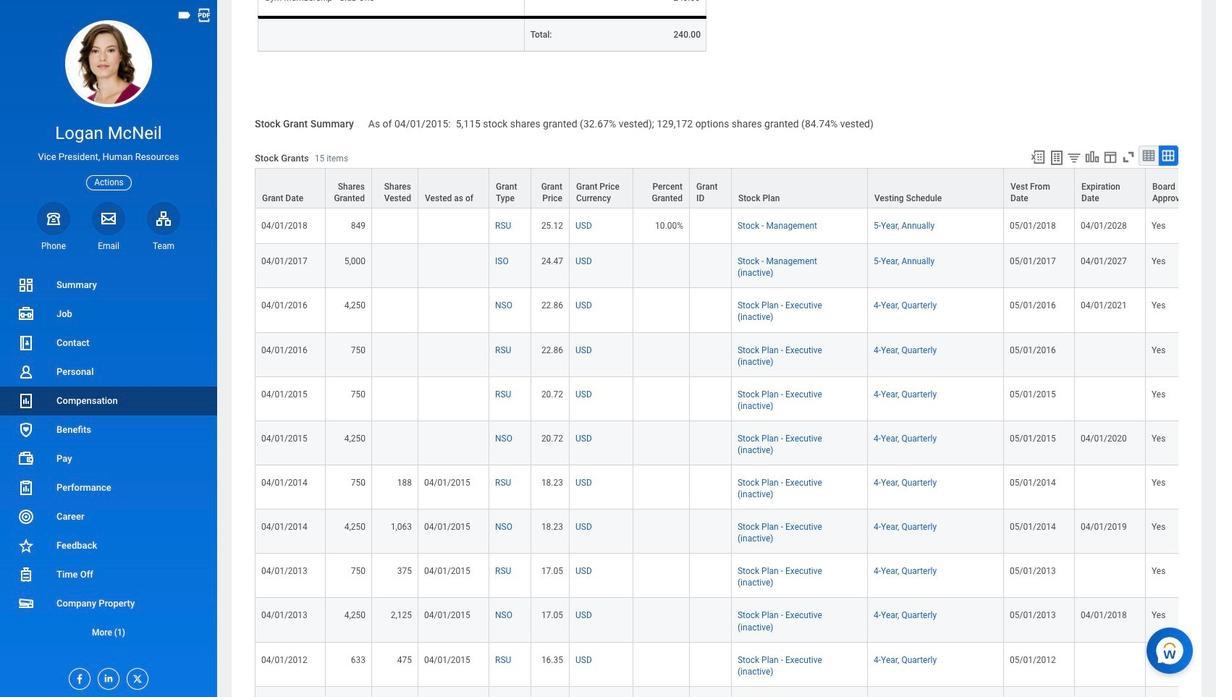 Task type: locate. For each thing, give the bounding box(es) containing it.
3 column header from the left
[[372, 168, 419, 209]]

phone image
[[43, 210, 64, 227]]

row
[[258, 0, 707, 16], [258, 16, 707, 52], [255, 168, 1210, 209], [255, 209, 1210, 244], [255, 244, 1210, 289], [255, 289, 1210, 333], [255, 333, 1210, 377], [255, 377, 1210, 421], [255, 421, 1210, 466], [255, 466, 1210, 510], [255, 510, 1210, 554], [255, 554, 1210, 599], [255, 599, 1210, 643], [255, 643, 1210, 687], [255, 687, 1210, 698]]

5 column header from the left
[[490, 168, 532, 209]]

email logan mcneil element
[[92, 240, 125, 252]]

view printable version (pdf) image
[[196, 7, 212, 23]]

fullscreen image
[[1121, 149, 1137, 165]]

cell
[[258, 16, 525, 52], [372, 209, 419, 244], [419, 209, 490, 244], [690, 209, 732, 244], [372, 244, 419, 289], [419, 244, 490, 289], [634, 244, 690, 289], [690, 244, 732, 289], [372, 289, 419, 333], [419, 289, 490, 333], [634, 289, 690, 333], [690, 289, 732, 333], [372, 333, 419, 377], [419, 333, 490, 377], [634, 333, 690, 377], [690, 333, 732, 377], [1076, 333, 1147, 377], [372, 377, 419, 421], [419, 377, 490, 421], [634, 377, 690, 421], [690, 377, 732, 421], [1076, 377, 1147, 421], [372, 421, 419, 466], [419, 421, 490, 466], [634, 421, 690, 466], [690, 421, 732, 466], [634, 466, 690, 510], [690, 466, 732, 510], [1076, 466, 1147, 510], [634, 510, 690, 554], [690, 510, 732, 554], [634, 554, 690, 599], [690, 554, 732, 599], [1076, 554, 1147, 599], [634, 599, 690, 643], [690, 599, 732, 643], [634, 643, 690, 687], [690, 643, 732, 687], [1076, 643, 1147, 687], [255, 687, 326, 698], [326, 687, 372, 698], [372, 687, 419, 698], [419, 687, 490, 698], [490, 687, 532, 698], [532, 687, 570, 698], [570, 687, 634, 698], [634, 687, 690, 698], [690, 687, 732, 698], [732, 687, 869, 698], [869, 687, 1005, 698], [1005, 687, 1076, 698], [1076, 687, 1147, 698], [1147, 687, 1210, 698]]

view team image
[[155, 210, 172, 227]]

column header
[[255, 168, 326, 209], [326, 168, 372, 209], [372, 168, 419, 209], [419, 168, 490, 209], [490, 168, 532, 209], [532, 168, 570, 209], [570, 168, 634, 209], [634, 168, 690, 209], [690, 168, 732, 209], [732, 168, 869, 209], [869, 168, 1005, 209], [1005, 168, 1076, 209], [1076, 168, 1147, 209]]

personal image
[[17, 364, 35, 381]]

company property image
[[17, 595, 35, 613]]

table image
[[1142, 149, 1157, 163]]

tag image
[[177, 7, 193, 23]]

navigation pane region
[[0, 0, 217, 698]]

2 column header from the left
[[326, 168, 372, 209]]

1 column header from the left
[[255, 168, 326, 209]]

job image
[[17, 306, 35, 323]]

toolbar
[[1024, 146, 1179, 168]]

linkedin image
[[99, 669, 114, 685]]

summary image
[[17, 277, 35, 294]]

select to filter grid data image
[[1067, 150, 1083, 165]]

click to view/edit grid preferences image
[[1103, 149, 1119, 165]]

export to excel image
[[1031, 149, 1047, 165]]

list
[[0, 271, 217, 648]]



Task type: vqa. For each thing, say whether or not it's contained in the screenshot.
Personal 'ICON'
yes



Task type: describe. For each thing, give the bounding box(es) containing it.
12 column header from the left
[[1005, 168, 1076, 209]]

export to worksheets image
[[1049, 149, 1066, 167]]

mail image
[[100, 210, 117, 227]]

time off image
[[17, 566, 35, 584]]

performance image
[[17, 480, 35, 497]]

view worker - expand/collapse chart image
[[1085, 149, 1101, 165]]

facebook image
[[70, 669, 85, 685]]

4 column header from the left
[[419, 168, 490, 209]]

pay image
[[17, 451, 35, 468]]

team logan mcneil element
[[147, 240, 180, 252]]

8 column header from the left
[[634, 168, 690, 209]]

10 column header from the left
[[732, 168, 869, 209]]

x image
[[127, 669, 143, 685]]

contact image
[[17, 335, 35, 352]]

career image
[[17, 509, 35, 526]]

6 column header from the left
[[532, 168, 570, 209]]

feedback image
[[17, 537, 35, 555]]

benefits image
[[17, 422, 35, 439]]

expand table image
[[1162, 149, 1176, 163]]

9 column header from the left
[[690, 168, 732, 209]]

compensation image
[[17, 393, 35, 410]]

13 column header from the left
[[1076, 168, 1147, 209]]

11 column header from the left
[[869, 168, 1005, 209]]

7 column header from the left
[[570, 168, 634, 209]]

phone logan mcneil element
[[37, 240, 70, 252]]



